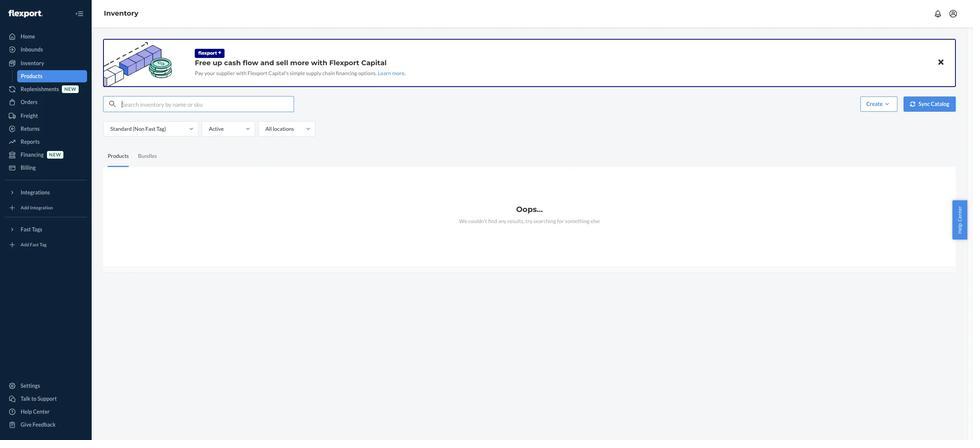 Task type: vqa. For each thing, say whether or not it's contained in the screenshot.
chevron left image at right
no



Task type: locate. For each thing, give the bounding box(es) containing it.
inbounds
[[21, 46, 43, 53]]

0 horizontal spatial help
[[21, 409, 32, 416]]

1 vertical spatial with
[[236, 70, 247, 76]]

financing
[[336, 70, 357, 76]]

give
[[21, 422, 32, 429]]

else
[[591, 218, 600, 225]]

more up simple
[[290, 59, 309, 67]]

1 horizontal spatial help
[[957, 224, 964, 234]]

2 add from the top
[[21, 242, 29, 248]]

fast tags
[[21, 227, 42, 233]]

0 vertical spatial with
[[311, 59, 327, 67]]

Search inventory by name or sku text field
[[122, 97, 294, 112]]

create button
[[861, 97, 898, 112]]

0 vertical spatial center
[[957, 207, 964, 222]]

1 vertical spatial inventory
[[21, 60, 44, 66]]

0 horizontal spatial inventory
[[21, 60, 44, 66]]

add fast tag
[[21, 242, 47, 248]]

tags
[[32, 227, 42, 233]]

(non
[[133, 126, 144, 132]]

1 vertical spatial add
[[21, 242, 29, 248]]

add down 'fast tags'
[[21, 242, 29, 248]]

searching
[[534, 218, 556, 225]]

to
[[31, 396, 37, 403]]

1 horizontal spatial new
[[64, 87, 76, 92]]

new for replenishments
[[64, 87, 76, 92]]

help center
[[957, 207, 964, 234], [21, 409, 50, 416]]

products link
[[17, 70, 87, 83]]

support
[[38, 396, 57, 403]]

add for add fast tag
[[21, 242, 29, 248]]

0 horizontal spatial with
[[236, 70, 247, 76]]

1 horizontal spatial inventory
[[104, 9, 139, 18]]

feedback
[[33, 422, 56, 429]]

1 add from the top
[[21, 205, 29, 211]]

inventory link
[[104, 9, 139, 18], [5, 57, 87, 70]]

0 vertical spatial new
[[64, 87, 76, 92]]

talk to support button
[[5, 394, 87, 406]]

center
[[957, 207, 964, 222], [33, 409, 50, 416]]

more
[[290, 59, 309, 67], [392, 70, 405, 76]]

new down "products" link
[[64, 87, 76, 92]]

products up replenishments
[[21, 73, 42, 79]]

flexport
[[329, 59, 360, 67], [248, 70, 268, 76]]

open notifications image
[[934, 9, 943, 18]]

close image
[[939, 58, 944, 67]]

fast left tag)
[[145, 126, 156, 132]]

inbounds link
[[5, 44, 87, 56]]

0 horizontal spatial products
[[21, 73, 42, 79]]

chain
[[322, 70, 335, 76]]

2 vertical spatial fast
[[30, 242, 39, 248]]

give feedback button
[[5, 420, 87, 432]]

open account menu image
[[949, 9, 958, 18]]

1 vertical spatial center
[[33, 409, 50, 416]]

capital's
[[269, 70, 289, 76]]

flexport up financing
[[329, 59, 360, 67]]

freight
[[21, 113, 38, 119]]

fast inside fast tags dropdown button
[[21, 227, 31, 233]]

0 vertical spatial help center
[[957, 207, 964, 234]]

0 vertical spatial more
[[290, 59, 309, 67]]

supply
[[306, 70, 321, 76]]

new
[[64, 87, 76, 92], [49, 152, 61, 158]]

1 vertical spatial more
[[392, 70, 405, 76]]

0 vertical spatial flexport
[[329, 59, 360, 67]]

capital
[[361, 59, 387, 67]]

0 horizontal spatial help center
[[21, 409, 50, 416]]

1 vertical spatial help
[[21, 409, 32, 416]]

financing
[[21, 152, 44, 158]]

1 vertical spatial help center
[[21, 409, 50, 416]]

tag)
[[157, 126, 166, 132]]

new down reports link
[[49, 152, 61, 158]]

learn more link
[[378, 70, 405, 76]]

fast left tags
[[21, 227, 31, 233]]

locations
[[273, 126, 294, 132]]

tag
[[40, 242, 47, 248]]

reports link
[[5, 136, 87, 148]]

pay
[[195, 70, 203, 76]]

fast left the tag
[[30, 242, 39, 248]]

0 vertical spatial add
[[21, 205, 29, 211]]

1 horizontal spatial flexport
[[329, 59, 360, 67]]

settings
[[21, 383, 40, 390]]

options.
[[358, 70, 377, 76]]

0 horizontal spatial flexport
[[248, 70, 268, 76]]

1 vertical spatial inventory link
[[5, 57, 87, 70]]

products
[[21, 73, 42, 79], [108, 153, 129, 159]]

flexport down flow
[[248, 70, 268, 76]]

billing
[[21, 165, 36, 171]]

talk to support
[[21, 396, 57, 403]]

1 horizontal spatial with
[[311, 59, 327, 67]]

0 vertical spatial inventory
[[104, 9, 139, 18]]

1 vertical spatial fast
[[21, 227, 31, 233]]

add
[[21, 205, 29, 211], [21, 242, 29, 248]]

0 horizontal spatial new
[[49, 152, 61, 158]]

0 vertical spatial help
[[957, 224, 964, 234]]

1 vertical spatial flexport
[[248, 70, 268, 76]]

with
[[311, 59, 327, 67], [236, 70, 247, 76]]

0 horizontal spatial inventory link
[[5, 57, 87, 70]]

1 horizontal spatial center
[[957, 207, 964, 222]]

couldn't
[[469, 218, 487, 225]]

1 horizontal spatial products
[[108, 153, 129, 159]]

with down cash
[[236, 70, 247, 76]]

add integration
[[21, 205, 53, 211]]

inventory
[[104, 9, 139, 18], [21, 60, 44, 66]]

results,
[[508, 218, 525, 225]]

center inside button
[[957, 207, 964, 222]]

.
[[405, 70, 406, 76]]

fast
[[145, 126, 156, 132], [21, 227, 31, 233], [30, 242, 39, 248]]

1 vertical spatial new
[[49, 152, 61, 158]]

add left "integration"
[[21, 205, 29, 211]]

standard (non fast tag)
[[110, 126, 166, 132]]

with up supply
[[311, 59, 327, 67]]

free
[[195, 59, 211, 67]]

1 horizontal spatial inventory link
[[104, 9, 139, 18]]

1 horizontal spatial help center
[[957, 207, 964, 234]]

products down standard
[[108, 153, 129, 159]]

1 vertical spatial products
[[108, 153, 129, 159]]

orders
[[21, 99, 38, 105]]

home link
[[5, 31, 87, 43]]

more right learn at the top left
[[392, 70, 405, 76]]

help
[[957, 224, 964, 234], [21, 409, 32, 416]]

0 vertical spatial products
[[21, 73, 42, 79]]

sync alt image
[[911, 102, 916, 107]]



Task type: describe. For each thing, give the bounding box(es) containing it.
billing link
[[5, 162, 87, 174]]

all locations
[[266, 126, 294, 132]]

home
[[21, 33, 35, 40]]

settings link
[[5, 381, 87, 393]]

sync catalog button
[[904, 97, 956, 112]]

and
[[260, 59, 274, 67]]

learn
[[378, 70, 391, 76]]

orders link
[[5, 96, 87, 109]]

supplier
[[216, 70, 235, 76]]

talk
[[21, 396, 30, 403]]

give feedback
[[21, 422, 56, 429]]

your
[[204, 70, 215, 76]]

create
[[867, 101, 883, 107]]

something
[[565, 218, 590, 225]]

help center button
[[953, 201, 968, 240]]

active
[[209, 126, 224, 132]]

integration
[[30, 205, 53, 211]]

sell
[[276, 59, 288, 67]]

add for add integration
[[21, 205, 29, 211]]

add integration link
[[5, 202, 87, 214]]

all
[[266, 126, 272, 132]]

returns
[[21, 126, 40, 132]]

help center link
[[5, 407, 87, 419]]

catalog
[[931, 101, 950, 107]]

flow
[[243, 59, 259, 67]]

new for financing
[[49, 152, 61, 158]]

oops... we couldn't find any results, try searching for something else
[[459, 205, 600, 225]]

oops...
[[516, 205, 543, 214]]

we
[[459, 218, 467, 225]]

free up cash flow and sell more with flexport capital pay your supplier with flexport capital's simple supply chain financing options. learn more .
[[195, 59, 406, 76]]

cash
[[224, 59, 241, 67]]

flexport logo image
[[8, 10, 43, 17]]

0 horizontal spatial center
[[33, 409, 50, 416]]

fast tags button
[[5, 224, 87, 236]]

simple
[[290, 70, 305, 76]]

reports
[[21, 139, 40, 145]]

integrations button
[[5, 187, 87, 199]]

help inside button
[[957, 224, 964, 234]]

freight link
[[5, 110, 87, 122]]

0 vertical spatial inventory link
[[104, 9, 139, 18]]

any
[[498, 218, 507, 225]]

standard
[[110, 126, 132, 132]]

1 horizontal spatial more
[[392, 70, 405, 76]]

add fast tag link
[[5, 239, 87, 251]]

0 vertical spatial fast
[[145, 126, 156, 132]]

sync
[[919, 101, 930, 107]]

help center inside button
[[957, 207, 964, 234]]

try
[[526, 218, 533, 225]]

bundles
[[138, 153, 157, 159]]

replenishments
[[21, 86, 59, 92]]

for
[[557, 218, 564, 225]]

find
[[488, 218, 497, 225]]

close navigation image
[[75, 9, 84, 18]]

fast inside add fast tag link
[[30, 242, 39, 248]]

integrations
[[21, 190, 50, 196]]

up
[[213, 59, 222, 67]]

sync catalog
[[919, 101, 950, 107]]

0 horizontal spatial more
[[290, 59, 309, 67]]

returns link
[[5, 123, 87, 135]]



